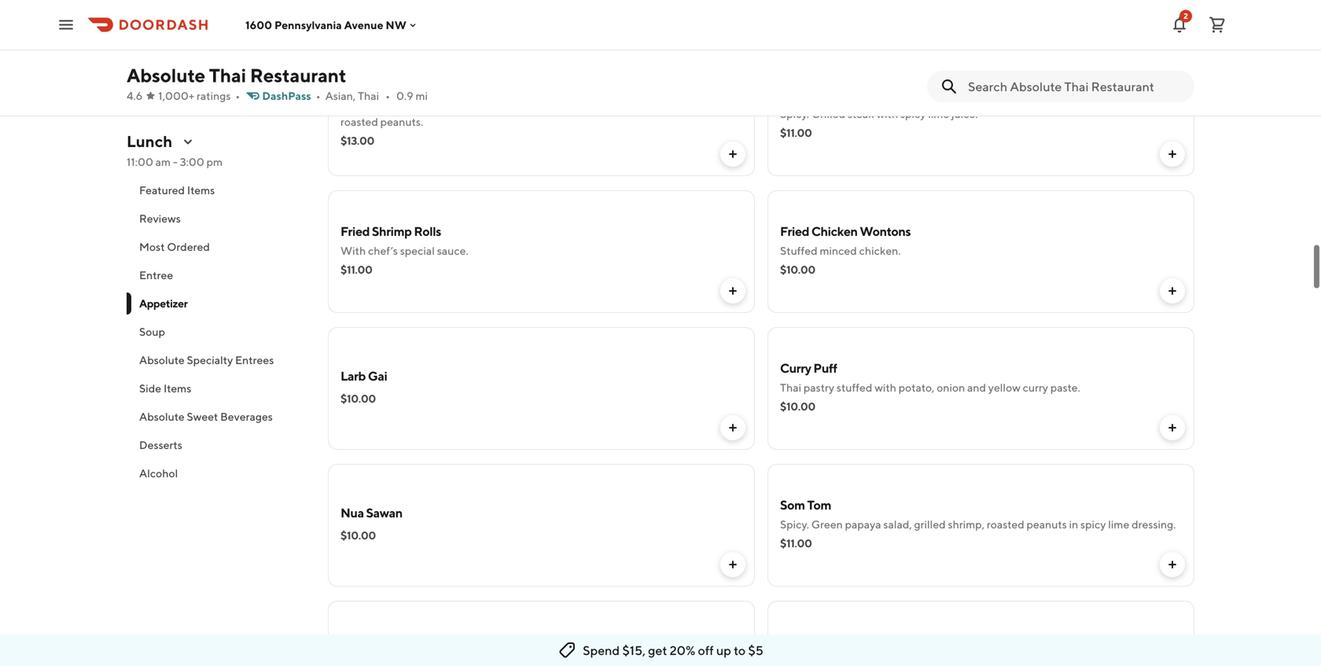 Task type: locate. For each thing, give the bounding box(es) containing it.
1 vertical spatial absolute
[[139, 354, 185, 367]]

roasted right the shrimp,
[[987, 518, 1025, 531]]

thai down curry
[[780, 381, 802, 394]]

11:00
[[127, 155, 153, 168]]

absolute
[[127, 64, 205, 87], [139, 354, 185, 367], [139, 410, 185, 423]]

0 vertical spatial roasted
[[341, 115, 378, 128]]

salad,
[[884, 518, 912, 531]]

0 vertical spatial spicy
[[901, 107, 926, 120]]

absolute inside the absolute specialty entrees "button"
[[139, 354, 185, 367]]

with right 'steak' in the top of the page
[[877, 107, 899, 120]]

yum woonsen talay spicy. shrimp, scallop, squid, cellophane noodle, exotic spices, fried garlic and roasted peanuts. $13.00
[[341, 79, 724, 147]]

specialty
[[187, 354, 233, 367]]

thai inside curry puff thai pastry stuffed with potato, onion and yellow curry paste. $10.00
[[780, 381, 802, 394]]

lime left the juice.
[[928, 107, 950, 120]]

$11.00
[[780, 126, 812, 139], [341, 263, 373, 276], [780, 537, 812, 550]]

curry puff thai pastry stuffed with potato, onion and yellow curry paste. $10.00
[[780, 361, 1081, 413]]

spend
[[583, 643, 620, 658]]

spicy. down "som"
[[780, 518, 809, 531]]

lime inside spicy. grilled steak with spicy lime juice. $11.00
[[928, 107, 950, 120]]

soup button
[[127, 318, 309, 346]]

$11.00 down grilled
[[780, 126, 812, 139]]

absolute up side items
[[139, 354, 185, 367]]

0 horizontal spatial thai
[[209, 64, 246, 87]]

absolute up 1,000+
[[127, 64, 205, 87]]

fried
[[341, 224, 370, 239], [780, 224, 810, 239], [780, 634, 810, 649]]

menus image
[[182, 135, 194, 148]]

scallop,
[[412, 100, 450, 112]]

1 vertical spatial and
[[968, 381, 986, 394]]

• down absolute thai restaurant
[[236, 89, 240, 102]]

0 vertical spatial with
[[877, 107, 899, 120]]

spicy. inside som tom spicy. green papaya salad, grilled shrimp, roasted peanuts in spicy lime dressing. $11.00
[[780, 518, 809, 531]]

nua
[[341, 505, 364, 520]]

absolute up "desserts" in the bottom left of the page
[[139, 410, 185, 423]]

1 horizontal spatial spicy
[[1081, 518, 1106, 531]]

lunch
[[127, 132, 172, 151]]

yellow
[[989, 381, 1021, 394]]

exotic
[[582, 100, 613, 112]]

1 horizontal spatial and
[[968, 381, 986, 394]]

fried for fried chicken wontons
[[780, 224, 810, 239]]

fried chicken wontons stuffed minced chicken. $10.00
[[780, 224, 911, 276]]

kanom jeeb dumpling
[[341, 634, 467, 649]]

add item to cart image
[[1167, 11, 1179, 24], [1167, 285, 1179, 297], [727, 422, 739, 434], [727, 559, 739, 571], [1167, 559, 1179, 571]]

potato,
[[899, 381, 935, 394]]

pm
[[207, 155, 223, 168]]

dashpass •
[[262, 89, 321, 102]]

3 • from the left
[[386, 89, 390, 102]]

0 vertical spatial lime
[[928, 107, 950, 120]]

desserts button
[[127, 431, 309, 459]]

fried for fried shrimp rolls
[[341, 224, 370, 239]]

absolute inside absolute sweet beverages button
[[139, 410, 185, 423]]

1 horizontal spatial thai
[[358, 89, 379, 102]]

1 • from the left
[[236, 89, 240, 102]]

fried up stuffed
[[780, 224, 810, 239]]

thai right asian,
[[358, 89, 379, 102]]

-
[[173, 155, 178, 168]]

1 vertical spatial roasted
[[987, 518, 1025, 531]]

with inside curry puff thai pastry stuffed with potato, onion and yellow curry paste. $10.00
[[875, 381, 897, 394]]

0 vertical spatial absolute
[[127, 64, 205, 87]]

2 horizontal spatial thai
[[780, 381, 802, 394]]

featured items button
[[127, 176, 309, 205]]

2 vertical spatial absolute
[[139, 410, 185, 423]]

$11.00 down green at the bottom
[[780, 537, 812, 550]]

0 horizontal spatial •
[[236, 89, 240, 102]]

0 vertical spatial $11.00
[[780, 126, 812, 139]]

1 horizontal spatial roasted
[[987, 518, 1025, 531]]

spicy. down yum
[[341, 100, 370, 112]]

1 horizontal spatial •
[[316, 89, 321, 102]]

am
[[156, 155, 171, 168]]

1,000+
[[158, 89, 194, 102]]

peanuts.
[[380, 115, 423, 128]]

$10.00 down 'pastry'
[[780, 400, 816, 413]]

0 horizontal spatial and
[[705, 100, 724, 112]]

mi
[[416, 89, 428, 102]]

spicy inside som tom spicy. green papaya salad, grilled shrimp, roasted peanuts in spicy lime dressing. $11.00
[[1081, 518, 1106, 531]]

2 vertical spatial thai
[[780, 381, 802, 394]]

tofu
[[812, 634, 837, 649]]

chicken
[[812, 224, 858, 239]]

garlic
[[676, 100, 703, 112]]

asian, thai • 0.9 mi
[[325, 89, 428, 102]]

• left 0.9
[[386, 89, 390, 102]]

1 vertical spatial thai
[[358, 89, 379, 102]]

•
[[236, 89, 240, 102], [316, 89, 321, 102], [386, 89, 390, 102]]

larb gai
[[341, 369, 387, 383]]

satay image
[[1072, 0, 1195, 39]]

0 vertical spatial items
[[187, 184, 215, 197]]

fried inside fried chicken wontons stuffed minced chicken. $10.00
[[780, 224, 810, 239]]

thai for asian,
[[358, 89, 379, 102]]

ratings
[[197, 89, 231, 102]]

roasted up $13.00
[[341, 115, 378, 128]]

side items button
[[127, 374, 309, 403]]

$10.00 down nua
[[341, 529, 376, 542]]

items down the 3:00
[[187, 184, 215, 197]]

1 vertical spatial $11.00
[[341, 263, 373, 276]]

talay
[[424, 79, 452, 94]]

add item to cart image
[[727, 148, 739, 160], [1167, 148, 1179, 160], [727, 285, 739, 297], [1167, 422, 1179, 434]]

add item to cart image for nua sawan
[[727, 559, 739, 571]]

absolute for absolute thai restaurant
[[127, 64, 205, 87]]

featured
[[139, 184, 185, 197]]

dashpass
[[262, 89, 311, 102]]

thai up ratings
[[209, 64, 246, 87]]

$10.00 down stuffed
[[780, 263, 816, 276]]

$11.00 inside spicy. grilled steak with spicy lime juice. $11.00
[[780, 126, 812, 139]]

and right onion at the right of page
[[968, 381, 986, 394]]

2 vertical spatial $11.00
[[780, 537, 812, 550]]

most ordered button
[[127, 233, 309, 261]]

1 vertical spatial spicy
[[1081, 518, 1106, 531]]

1600 pennsylvania avenue nw
[[245, 18, 407, 31]]

add item to cart image for som tom
[[1167, 559, 1179, 571]]

0 horizontal spatial roasted
[[341, 115, 378, 128]]

kanom
[[341, 634, 380, 649]]

$11.00 for fried
[[341, 263, 373, 276]]

lime left dressing.
[[1109, 518, 1130, 531]]

with
[[877, 107, 899, 120], [875, 381, 897, 394]]

entree button
[[127, 261, 309, 289]]

nua sawan
[[341, 505, 403, 520]]

items for featured items
[[187, 184, 215, 197]]

$11.00 down with
[[341, 263, 373, 276]]

fried up with
[[341, 224, 370, 239]]

appetizer
[[139, 297, 188, 310]]

spicy left the juice.
[[901, 107, 926, 120]]

roasted inside yum woonsen talay spicy. shrimp, scallop, squid, cellophane noodle, exotic spices, fried garlic and roasted peanuts. $13.00
[[341, 115, 378, 128]]

sweet
[[187, 410, 218, 423]]

3:00
[[180, 155, 204, 168]]

items right 'side'
[[164, 382, 191, 395]]

spicy right in
[[1081, 518, 1106, 531]]

1 horizontal spatial lime
[[1109, 518, 1130, 531]]

most ordered
[[139, 240, 210, 253]]

spicy.
[[341, 100, 370, 112], [780, 107, 809, 120], [780, 518, 809, 531]]

$13.00
[[341, 134, 374, 147]]

with inside spicy. grilled steak with spicy lime juice. $11.00
[[877, 107, 899, 120]]

0.9
[[396, 89, 414, 102]]

absolute for absolute specialty entrees
[[139, 354, 185, 367]]

spicy. left grilled
[[780, 107, 809, 120]]

$11.00 inside the fried shrimp rolls with chef's special sauce. $11.00
[[341, 263, 373, 276]]

entree
[[139, 269, 173, 282]]

0 vertical spatial thai
[[209, 64, 246, 87]]

stuffed
[[780, 244, 818, 257]]

• left asian,
[[316, 89, 321, 102]]

spicy
[[901, 107, 926, 120], [1081, 518, 1106, 531]]

1,000+ ratings •
[[158, 89, 240, 102]]

beverages
[[220, 410, 273, 423]]

$10.00 down larb
[[341, 392, 376, 405]]

2
[[1184, 11, 1189, 20]]

$11.00 for spicy.
[[780, 126, 812, 139]]

11:00 am - 3:00 pm
[[127, 155, 223, 168]]

0 horizontal spatial lime
[[928, 107, 950, 120]]

1 vertical spatial with
[[875, 381, 897, 394]]

1 vertical spatial items
[[164, 382, 191, 395]]

1 vertical spatial lime
[[1109, 518, 1130, 531]]

special
[[400, 244, 435, 257]]

0 vertical spatial and
[[705, 100, 724, 112]]

0 horizontal spatial spicy
[[901, 107, 926, 120]]

spend $15, get 20% off up to $5
[[583, 643, 764, 658]]

restaurant
[[250, 64, 346, 87]]

in
[[1070, 518, 1079, 531]]

fried inside the fried shrimp rolls with chef's special sauce. $11.00
[[341, 224, 370, 239]]

with right stuffed
[[875, 381, 897, 394]]

and right garlic
[[705, 100, 724, 112]]

2 horizontal spatial •
[[386, 89, 390, 102]]

thai
[[209, 64, 246, 87], [358, 89, 379, 102], [780, 381, 802, 394]]



Task type: vqa. For each thing, say whether or not it's contained in the screenshot.
$11.00
yes



Task type: describe. For each thing, give the bounding box(es) containing it.
get
[[648, 643, 667, 658]]

reviews button
[[127, 205, 309, 233]]

open menu image
[[57, 15, 76, 34]]

thai for absolute
[[209, 64, 246, 87]]

4.6
[[127, 89, 143, 102]]

juice.
[[952, 107, 978, 120]]

items for side items
[[164, 382, 191, 395]]

desserts
[[139, 439, 182, 452]]

stuffed
[[837, 381, 873, 394]]

curry
[[1023, 381, 1049, 394]]

absolute for absolute sweet beverages
[[139, 410, 185, 423]]

0 items, open order cart image
[[1208, 15, 1227, 34]]

shrimp,
[[948, 518, 985, 531]]

wontons
[[860, 224, 911, 239]]

spicy. inside spicy. grilled steak with spicy lime juice. $11.00
[[780, 107, 809, 120]]

woonsen
[[368, 79, 421, 94]]

off
[[698, 643, 714, 658]]

20%
[[670, 643, 696, 658]]

green
[[812, 518, 843, 531]]

spicy inside spicy. grilled steak with spicy lime juice. $11.00
[[901, 107, 926, 120]]

larb
[[341, 369, 366, 383]]

fried shrimp rolls with chef's special sauce. $11.00
[[341, 224, 469, 276]]

minced
[[820, 244, 857, 257]]

ordered
[[167, 240, 210, 253]]

paste.
[[1051, 381, 1081, 394]]

absolute specialty entrees
[[139, 354, 274, 367]]

add item to cart image for larb gai
[[727, 422, 739, 434]]

cellophane
[[484, 100, 540, 112]]

sauce.
[[437, 244, 469, 257]]

som tom spicy. green papaya salad, grilled shrimp, roasted peanuts in spicy lime dressing. $11.00
[[780, 498, 1176, 550]]

add item to cart image for fried chicken wontons
[[1167, 285, 1179, 297]]

papaya
[[845, 518, 881, 531]]

dumpling
[[412, 634, 467, 649]]

shrimp
[[372, 224, 412, 239]]

side
[[139, 382, 161, 395]]

side items
[[139, 382, 191, 395]]

spicy. inside yum woonsen talay spicy. shrimp, scallop, squid, cellophane noodle, exotic spices, fried garlic and roasted peanuts. $13.00
[[341, 100, 370, 112]]

som
[[780, 498, 805, 512]]

jeeb
[[383, 634, 410, 649]]

$5
[[748, 643, 764, 658]]

with
[[341, 244, 366, 257]]

avenue
[[344, 18, 384, 31]]

steak
[[848, 107, 874, 120]]

peanuts
[[1027, 518, 1067, 531]]

and inside curry puff thai pastry stuffed with potato, onion and yellow curry paste. $10.00
[[968, 381, 986, 394]]

gai
[[368, 369, 387, 383]]

absolute thai restaurant
[[127, 64, 346, 87]]

1600 pennsylvania avenue nw button
[[245, 18, 419, 31]]

Item Search search field
[[968, 78, 1182, 95]]

chicken.
[[859, 244, 901, 257]]

absolute specialty entrees button
[[127, 346, 309, 374]]

most
[[139, 240, 165, 253]]

notification bell image
[[1171, 15, 1189, 34]]

alcohol
[[139, 467, 178, 480]]

puff
[[814, 361, 838, 376]]

asian,
[[325, 89, 356, 102]]

absolute sweet beverages button
[[127, 403, 309, 431]]

grilled
[[812, 107, 846, 120]]

$11.00 inside som tom spicy. green papaya salad, grilled shrimp, roasted peanuts in spicy lime dressing. $11.00
[[780, 537, 812, 550]]

yum
[[341, 79, 366, 94]]

and inside yum woonsen talay spicy. shrimp, scallop, squid, cellophane noodle, exotic spices, fried garlic and roasted peanuts. $13.00
[[705, 100, 724, 112]]

2 • from the left
[[316, 89, 321, 102]]

noodle,
[[542, 100, 580, 112]]

• for 1,000+ ratings •
[[236, 89, 240, 102]]

fried tofu
[[780, 634, 837, 649]]

spices,
[[615, 100, 648, 112]]

$15,
[[623, 643, 646, 658]]

absolute sweet beverages
[[139, 410, 273, 423]]

alcohol button
[[127, 459, 309, 488]]

$10.00 inside fried chicken wontons stuffed minced chicken. $10.00
[[780, 263, 816, 276]]

rolls
[[414, 224, 441, 239]]

entrees
[[235, 354, 274, 367]]

sawan
[[366, 505, 403, 520]]

lime inside som tom spicy. green papaya salad, grilled shrimp, roasted peanuts in spicy lime dressing. $11.00
[[1109, 518, 1130, 531]]

• for asian, thai • 0.9 mi
[[386, 89, 390, 102]]

1600
[[245, 18, 272, 31]]

to
[[734, 643, 746, 658]]

onion
[[937, 381, 965, 394]]

pastry
[[804, 381, 835, 394]]

roasted inside som tom spicy. green papaya salad, grilled shrimp, roasted peanuts in spicy lime dressing. $11.00
[[987, 518, 1025, 531]]

shrimp,
[[372, 100, 410, 112]]

fried
[[650, 100, 674, 112]]

$10.00 inside curry puff thai pastry stuffed with potato, onion and yellow curry paste. $10.00
[[780, 400, 816, 413]]

fried left tofu
[[780, 634, 810, 649]]

nw
[[386, 18, 407, 31]]

up
[[717, 643, 731, 658]]

chef's
[[368, 244, 398, 257]]

pennsylvania
[[274, 18, 342, 31]]



